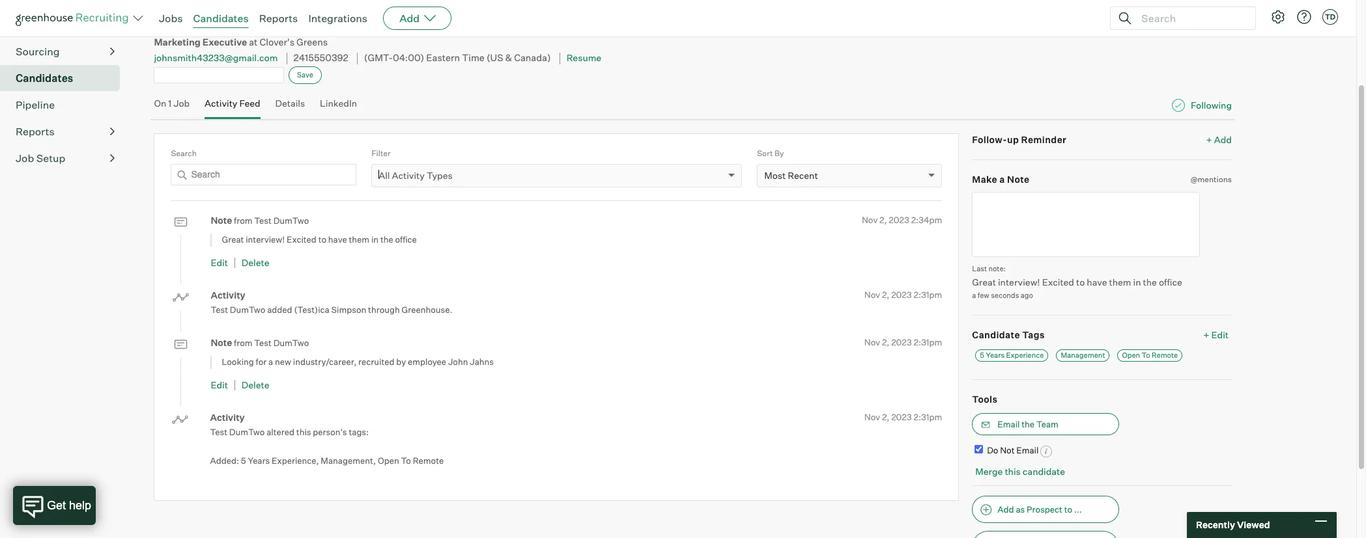 Task type: describe. For each thing, give the bounding box(es) containing it.
merge this candidate
[[976, 467, 1066, 478]]

note from test dumtwo for for
[[211, 337, 309, 348]]

years inside "link"
[[986, 351, 1005, 360]]

1 horizontal spatial (test)ica
[[294, 305, 330, 315]]

1 horizontal spatial candidates link
[[193, 12, 249, 25]]

1 vertical spatial 5
[[241, 456, 246, 466]]

john
[[448, 357, 468, 368]]

candidate
[[973, 330, 1020, 341]]

by
[[396, 357, 406, 368]]

sourcing
[[16, 45, 60, 58]]

1 vertical spatial reports
[[16, 125, 55, 138]]

note from test dumtwo for interview!
[[211, 215, 309, 226]]

0 vertical spatial (test)ica
[[154, 13, 217, 31]]

1 vertical spatial job
[[174, 98, 190, 109]]

td
[[1325, 12, 1336, 22]]

viewed
[[1237, 520, 1270, 531]]

recently viewed
[[1196, 520, 1270, 531]]

management,
[[321, 456, 376, 466]]

added
[[267, 305, 292, 315]]

1 horizontal spatial do not email
[[987, 446, 1039, 456]]

marketing
[[154, 37, 201, 48]]

0 vertical spatial note
[[1008, 174, 1030, 185]]

all activity types
[[379, 170, 453, 181]]

interview! inside last note: great interview! excited to have them in the office a few seconds ago
[[998, 277, 1040, 288]]

follow-
[[973, 134, 1007, 146]]

sourcing link
[[16, 44, 115, 59]]

add for add as prospect to ...
[[998, 505, 1014, 515]]

filter
[[372, 149, 391, 159]]

1 horizontal spatial to
[[1142, 351, 1151, 360]]

jahns
[[470, 357, 494, 368]]

5 years experience
[[980, 351, 1044, 360]]

time
[[462, 52, 485, 64]]

tools
[[973, 394, 998, 405]]

seconds
[[991, 291, 1019, 300]]

1 2:31pm from the top
[[914, 290, 943, 301]]

0 vertical spatial not
[[300, 19, 316, 28]]

edit link for great interview! excited to have them in the office
[[211, 257, 228, 268]]

all
[[379, 170, 390, 181]]

up
[[1007, 134, 1019, 146]]

1 vertical spatial simpson
[[331, 305, 366, 315]]

on 1 job
[[154, 98, 190, 109]]

0 vertical spatial in
[[371, 235, 379, 245]]

person's
[[313, 427, 347, 438]]

experience
[[1006, 351, 1044, 360]]

5 years experience link
[[976, 350, 1049, 362]]

email the team button
[[973, 414, 1120, 436]]

test up looking
[[211, 305, 228, 315]]

note for looking for a new industry/career, recruited by employee john jahns
[[211, 337, 232, 348]]

integrations link
[[308, 12, 368, 25]]

job setup
[[16, 152, 65, 165]]

1 vertical spatial reports link
[[16, 124, 115, 140]]

(gmt-04:00) eastern time (us & canada)
[[364, 52, 551, 64]]

1 vertical spatial this
[[1005, 467, 1021, 478]]

activity feed link
[[205, 98, 260, 117]]

test dumtwo altered this person's tags:
[[210, 427, 369, 438]]

jobs link
[[159, 12, 183, 25]]

most
[[765, 170, 786, 181]]

search
[[171, 149, 197, 159]]

great inside last note: great interview! excited to have them in the office a few seconds ago
[[973, 277, 996, 288]]

on
[[154, 98, 166, 109]]

0 horizontal spatial remote
[[413, 456, 444, 466]]

in inside last note: great interview! excited to have them in the office a few seconds ago
[[1134, 277, 1141, 288]]

0 vertical spatial email
[[318, 19, 341, 28]]

candidate tags
[[973, 330, 1045, 341]]

greens
[[297, 37, 328, 48]]

to for ...
[[1065, 505, 1073, 515]]

from for looking
[[234, 338, 253, 348]]

looking for a new industry/career, recruited by employee john jahns
[[222, 357, 494, 368]]

3 2:31pm from the top
[[914, 413, 943, 423]]

save
[[297, 70, 313, 79]]

+ edit
[[1204, 330, 1229, 341]]

configure image
[[1271, 9, 1286, 25]]

last
[[973, 265, 987, 274]]

1 vertical spatial not
[[1000, 446, 1015, 456]]

0 vertical spatial great
[[222, 235, 244, 245]]

delete for for
[[242, 380, 269, 391]]

have inside last note: great interview! excited to have them in the office a few seconds ago
[[1087, 277, 1107, 288]]

following link
[[1191, 99, 1232, 112]]

looking
[[222, 357, 254, 368]]

add as prospect to ...
[[998, 505, 1082, 515]]

0 vertical spatial excited
[[287, 235, 317, 245]]

1 horizontal spatial reports
[[259, 12, 298, 25]]

reminder
[[1022, 134, 1067, 146]]

1 vertical spatial to
[[401, 456, 411, 466]]

2 vertical spatial a
[[268, 357, 273, 368]]

0 vertical spatial reports link
[[259, 12, 298, 25]]

0 vertical spatial a
[[1000, 174, 1005, 185]]

+ add link
[[1207, 134, 1232, 146]]

to inside last note: great interview! excited to have them in the office a few seconds ago
[[1077, 277, 1085, 288]]

a inside last note: great interview! excited to have them in the office a few seconds ago
[[973, 291, 976, 300]]

details link
[[275, 98, 305, 117]]

most recent
[[765, 170, 818, 181]]

dumtwo left added
[[230, 305, 265, 315]]

as
[[1016, 505, 1025, 515]]

test up great interview! excited to have them in the office
[[254, 216, 272, 226]]

dumtwo up new
[[273, 338, 309, 348]]

merge this candidate link
[[976, 467, 1066, 478]]

tags:
[[349, 427, 369, 438]]

save link
[[289, 66, 322, 84]]

2 horizontal spatial add
[[1215, 134, 1232, 146]]

marketing executive at clover's greens
[[154, 37, 328, 48]]

johnsmith43233@gmail.com
[[154, 52, 278, 64]]

job dashboard
[[16, 18, 90, 31]]

activity feed
[[205, 98, 260, 109]]

recently
[[1196, 520, 1236, 531]]

make a note
[[973, 174, 1030, 185]]

0 vertical spatial have
[[328, 235, 347, 245]]

new
[[275, 357, 291, 368]]

1 vertical spatial do
[[987, 446, 999, 456]]

2415550392
[[294, 52, 348, 64]]

prospect
[[1027, 505, 1063, 515]]

td button
[[1323, 9, 1339, 25]]

few
[[978, 291, 990, 300]]

+ for + edit
[[1204, 330, 1210, 341]]

job for job dashboard
[[16, 18, 34, 31]]

1 vertical spatial edit
[[1212, 330, 1229, 341]]

job for job setup
[[16, 152, 34, 165]]

1 horizontal spatial candidates
[[193, 12, 249, 25]]

0 vertical spatial the
[[381, 235, 393, 245]]

linkedin
[[320, 98, 357, 109]]

Do Not Email checkbox
[[975, 446, 984, 454]]

0 horizontal spatial them
[[349, 235, 370, 245]]

tags
[[1023, 330, 1045, 341]]

resume
[[567, 52, 602, 64]]

candidate
[[1023, 467, 1066, 478]]

on 1 job link
[[154, 98, 190, 117]]

+ for + add
[[1207, 134, 1213, 146]]

test up 'for'
[[254, 338, 272, 348]]

1 vertical spatial candidates
[[16, 72, 73, 85]]

the inside last note: great interview! excited to have them in the office a few seconds ago
[[1143, 277, 1157, 288]]

open to remote link
[[1118, 350, 1183, 362]]

0 vertical spatial do not email
[[288, 19, 341, 28]]

0 vertical spatial open
[[1122, 351, 1141, 360]]

added: 5 years experience, management, open to remote
[[210, 456, 444, 466]]

clover's
[[260, 37, 295, 48]]



Task type: locate. For each thing, give the bounding box(es) containing it.
0 horizontal spatial great
[[222, 235, 244, 245]]

1 vertical spatial 2:31pm
[[914, 337, 943, 348]]

edit for nov 2, 2023 2:34pm
[[211, 257, 228, 268]]

0 horizontal spatial years
[[248, 456, 270, 466]]

to
[[1142, 351, 1151, 360], [401, 456, 411, 466]]

delete for interview!
[[242, 257, 269, 268]]

1 from from the top
[[234, 216, 253, 226]]

to right management,
[[401, 456, 411, 466]]

do up clover's
[[288, 19, 299, 28]]

5
[[980, 351, 985, 360], [241, 456, 246, 466]]

add down following link
[[1215, 134, 1232, 146]]

office inside last note: great interview! excited to have them in the office a few seconds ago
[[1159, 277, 1183, 288]]

job up "sourcing"
[[16, 18, 34, 31]]

0 horizontal spatial 5
[[241, 456, 246, 466]]

1 horizontal spatial excited
[[1042, 277, 1075, 288]]

recent
[[788, 170, 818, 181]]

dumtwo left altered
[[229, 427, 265, 438]]

follow-up reminder
[[973, 134, 1067, 146]]

1 vertical spatial from
[[234, 338, 253, 348]]

3 nov 2, 2023 2:31pm from the top
[[865, 413, 943, 423]]

management link
[[1057, 350, 1110, 362]]

1 vertical spatial delete link
[[242, 380, 269, 391]]

sort
[[757, 149, 773, 159]]

1 horizontal spatial reports link
[[259, 12, 298, 25]]

add left as
[[998, 505, 1014, 515]]

industry/career,
[[293, 357, 357, 368]]

management
[[1061, 351, 1106, 360]]

2 2:31pm from the top
[[914, 337, 943, 348]]

None text field
[[154, 67, 284, 83]]

0 vertical spatial office
[[395, 235, 417, 245]]

0 vertical spatial them
[[349, 235, 370, 245]]

1 vertical spatial years
[[248, 456, 270, 466]]

2 edit link from the top
[[211, 380, 228, 391]]

2 vertical spatial the
[[1022, 420, 1035, 430]]

have
[[328, 235, 347, 245], [1087, 277, 1107, 288]]

1 horizontal spatial office
[[1159, 277, 1183, 288]]

last note: great interview! excited to have them in the office a few seconds ago
[[973, 265, 1183, 300]]

0 vertical spatial do
[[288, 19, 299, 28]]

0 horizontal spatial do not email
[[288, 19, 341, 28]]

from for great
[[234, 216, 253, 226]]

add inside popup button
[[400, 12, 420, 25]]

1 horizontal spatial in
[[1134, 277, 1141, 288]]

do right do not email checkbox
[[987, 446, 999, 456]]

1 horizontal spatial 5
[[980, 351, 985, 360]]

0 vertical spatial years
[[986, 351, 1005, 360]]

candidates link down sourcing link
[[16, 71, 115, 86]]

sort by
[[757, 149, 784, 159]]

note
[[1008, 174, 1030, 185], [211, 215, 232, 226], [211, 337, 232, 348]]

a left few
[[973, 291, 976, 300]]

employee
[[408, 357, 446, 368]]

email
[[318, 19, 341, 28], [998, 420, 1020, 430], [1017, 446, 1039, 456]]

test up added:
[[210, 427, 227, 438]]

0 vertical spatial from
[[234, 216, 253, 226]]

candidates down "sourcing"
[[16, 72, 73, 85]]

experience,
[[272, 456, 319, 466]]

delete link down 'for'
[[242, 380, 269, 391]]

pipeline
[[16, 99, 55, 112]]

delete up added
[[242, 257, 269, 268]]

following
[[1191, 100, 1232, 111]]

0 vertical spatial job
[[16, 18, 34, 31]]

open to remote
[[1122, 351, 1178, 360]]

eastern
[[426, 52, 460, 64]]

0 horizontal spatial search text field
[[171, 164, 356, 186]]

1 vertical spatial have
[[1087, 277, 1107, 288]]

to right management
[[1142, 351, 1151, 360]]

delete link for for
[[242, 380, 269, 391]]

reports up clover's
[[259, 12, 298, 25]]

interview!
[[246, 235, 285, 245], [998, 277, 1040, 288]]

add as prospect to ... button
[[973, 496, 1120, 524]]

2 vertical spatial to
[[1065, 505, 1073, 515]]

open right management
[[1122, 351, 1141, 360]]

1 vertical spatial add
[[1215, 134, 1232, 146]]

pipeline link
[[16, 97, 115, 113]]

0 horizontal spatial to
[[318, 235, 327, 245]]

@mentions link
[[1191, 173, 1232, 186]]

(test)ica right added
[[294, 305, 330, 315]]

candidates link up executive
[[193, 12, 249, 25]]

&
[[505, 52, 512, 64]]

1 horizontal spatial to
[[1065, 505, 1073, 515]]

reports down the pipeline
[[16, 125, 55, 138]]

note from test dumtwo up 'for'
[[211, 337, 309, 348]]

1 horizontal spatial this
[[1005, 467, 1021, 478]]

1 horizontal spatial interview!
[[998, 277, 1040, 288]]

0 horizontal spatial not
[[300, 19, 316, 28]]

edit link for looking for a new industry/career, recruited by employee john jahns
[[211, 380, 228, 391]]

added:
[[210, 456, 239, 466]]

0 horizontal spatial candidates
[[16, 72, 73, 85]]

do not email up greens
[[288, 19, 341, 28]]

feed
[[239, 98, 260, 109]]

1 vertical spatial do not email
[[987, 446, 1039, 456]]

1 vertical spatial delete
[[242, 380, 269, 391]]

open right management,
[[378, 456, 399, 466]]

1 horizontal spatial not
[[1000, 446, 1015, 456]]

0 horizontal spatial have
[[328, 235, 347, 245]]

add up 04:00)
[[400, 12, 420, 25]]

nov 2, 2023 2:31pm
[[865, 290, 943, 301], [865, 337, 943, 348], [865, 413, 943, 423]]

+ add
[[1207, 134, 1232, 146]]

types
[[427, 170, 453, 181]]

them inside last note: great interview! excited to have them in the office a few seconds ago
[[1109, 277, 1132, 288]]

do
[[288, 19, 299, 28], [987, 446, 999, 456]]

a right 'make'
[[1000, 174, 1005, 185]]

email up greens
[[318, 19, 341, 28]]

great interview! excited to have them in the office
[[222, 235, 417, 245]]

1 nov 2, 2023 2:31pm from the top
[[865, 290, 943, 301]]

edit for nov 2, 2023 2:31pm
[[211, 380, 228, 391]]

delete link up added
[[242, 257, 269, 268]]

years down candidate
[[986, 351, 1005, 360]]

0 horizontal spatial a
[[268, 357, 273, 368]]

delete down 'for'
[[242, 380, 269, 391]]

0 horizontal spatial interview!
[[246, 235, 285, 245]]

most recent option
[[765, 170, 818, 181]]

0 vertical spatial search text field
[[1138, 9, 1244, 28]]

None text field
[[973, 192, 1201, 258]]

open
[[1122, 351, 1141, 360], [378, 456, 399, 466]]

add for add
[[400, 12, 420, 25]]

2 delete from the top
[[242, 380, 269, 391]]

5 right added:
[[241, 456, 246, 466]]

1 horizontal spatial search text field
[[1138, 9, 1244, 28]]

dashboard
[[36, 18, 90, 31]]

0 vertical spatial candidates
[[193, 12, 249, 25]]

+ edit link
[[1201, 327, 1232, 344]]

do not email up merge this candidate
[[987, 446, 1039, 456]]

note from test dumtwo up great interview! excited to have them in the office
[[211, 215, 309, 226]]

0 vertical spatial simpson
[[220, 13, 281, 31]]

2023
[[889, 215, 910, 225], [892, 290, 912, 301], [892, 337, 912, 348], [892, 413, 912, 423]]

greenhouse.
[[402, 305, 453, 315]]

this right altered
[[296, 427, 311, 438]]

2 from from the top
[[234, 338, 253, 348]]

excited inside last note: great interview! excited to have them in the office a few seconds ago
[[1042, 277, 1075, 288]]

2 nov 2, 2023 2:31pm from the top
[[865, 337, 943, 348]]

0 vertical spatial interview!
[[246, 235, 285, 245]]

2 horizontal spatial a
[[1000, 174, 1005, 185]]

2:31pm
[[914, 290, 943, 301], [914, 337, 943, 348], [914, 413, 943, 423]]

them
[[349, 235, 370, 245], [1109, 277, 1132, 288]]

2 vertical spatial job
[[16, 152, 34, 165]]

1 delete link from the top
[[242, 257, 269, 268]]

1 vertical spatial interview!
[[998, 277, 1040, 288]]

linkedin link
[[320, 98, 357, 117]]

0 horizontal spatial office
[[395, 235, 417, 245]]

0 horizontal spatial open
[[378, 456, 399, 466]]

1 vertical spatial remote
[[413, 456, 444, 466]]

integrations
[[308, 12, 368, 25]]

0 horizontal spatial candidates link
[[16, 71, 115, 86]]

add inside button
[[998, 505, 1014, 515]]

0 vertical spatial this
[[296, 427, 311, 438]]

note for great interview! excited to have them in the office
[[211, 215, 232, 226]]

simpson left through
[[331, 305, 366, 315]]

1 vertical spatial search text field
[[171, 164, 356, 186]]

(test)ica up marketing
[[154, 13, 217, 31]]

1 vertical spatial nov 2, 2023 2:31pm
[[865, 337, 943, 348]]

0 horizontal spatial reports
[[16, 125, 55, 138]]

jobs
[[159, 12, 183, 25]]

note from test dumtwo
[[211, 215, 309, 226], [211, 337, 309, 348]]

reports link up clover's
[[259, 12, 298, 25]]

(us
[[487, 52, 503, 64]]

nov
[[862, 215, 878, 225], [865, 290, 880, 301], [865, 337, 880, 348], [865, 413, 880, 423]]

2 delete link from the top
[[242, 380, 269, 391]]

ago
[[1021, 291, 1033, 300]]

1 vertical spatial a
[[973, 291, 976, 300]]

1 vertical spatial in
[[1134, 277, 1141, 288]]

1 vertical spatial open
[[378, 456, 399, 466]]

(test)ica
[[154, 13, 217, 31], [294, 305, 330, 315]]

this
[[296, 427, 311, 438], [1005, 467, 1021, 478]]

simpson
[[220, 13, 281, 31], [331, 305, 366, 315]]

through
[[368, 305, 400, 315]]

note:
[[989, 265, 1006, 274]]

0 vertical spatial edit link
[[211, 257, 228, 268]]

1 horizontal spatial a
[[973, 291, 976, 300]]

2 vertical spatial email
[[1017, 446, 1039, 456]]

2 vertical spatial add
[[998, 505, 1014, 515]]

1 horizontal spatial them
[[1109, 277, 1132, 288]]

for
[[256, 357, 267, 368]]

not up merge this candidate
[[1000, 446, 1015, 456]]

job
[[16, 18, 34, 31], [174, 98, 190, 109], [16, 152, 34, 165]]

1 horizontal spatial great
[[973, 277, 996, 288]]

email left team
[[998, 420, 1020, 430]]

2:34pm
[[911, 215, 943, 225]]

1 vertical spatial to
[[1077, 277, 1085, 288]]

5 down candidate
[[980, 351, 985, 360]]

email inside button
[[998, 420, 1020, 430]]

0 horizontal spatial do
[[288, 19, 299, 28]]

0 horizontal spatial in
[[371, 235, 379, 245]]

job right 1
[[174, 98, 190, 109]]

excited
[[287, 235, 317, 245], [1042, 277, 1075, 288]]

1 horizontal spatial remote
[[1152, 351, 1178, 360]]

0 horizontal spatial (test)ica
[[154, 13, 217, 31]]

2 note from test dumtwo from the top
[[211, 337, 309, 348]]

simpson up at
[[220, 13, 281, 31]]

nov 2, 2023 2:34pm
[[862, 215, 943, 225]]

1 horizontal spatial add
[[998, 505, 1014, 515]]

1 note from test dumtwo from the top
[[211, 215, 309, 226]]

in
[[371, 235, 379, 245], [1134, 277, 1141, 288]]

1 horizontal spatial open
[[1122, 351, 1141, 360]]

1 horizontal spatial do
[[987, 446, 999, 456]]

2 vertical spatial nov 2, 2023 2:31pm
[[865, 413, 943, 423]]

resume link
[[567, 52, 602, 64]]

1 delete from the top
[[242, 257, 269, 268]]

0 vertical spatial add
[[400, 12, 420, 25]]

reports link down pipeline link
[[16, 124, 115, 140]]

candidates up executive
[[193, 12, 249, 25]]

1 horizontal spatial simpson
[[331, 305, 366, 315]]

to for have
[[318, 235, 327, 245]]

1
[[168, 98, 172, 109]]

5 inside "link"
[[980, 351, 985, 360]]

to inside button
[[1065, 505, 1073, 515]]

2,
[[880, 215, 887, 225], [882, 290, 890, 301], [882, 337, 890, 348], [882, 413, 890, 423]]

by
[[775, 149, 784, 159]]

job left setup
[[16, 152, 34, 165]]

altered
[[267, 427, 295, 438]]

0 vertical spatial +
[[1207, 134, 1213, 146]]

0 vertical spatial to
[[318, 235, 327, 245]]

from
[[234, 216, 253, 226], [234, 338, 253, 348]]

edit link
[[211, 257, 228, 268], [211, 380, 228, 391]]

0 vertical spatial nov 2, 2023 2:31pm
[[865, 290, 943, 301]]

job dashboard link
[[16, 17, 115, 33]]

test
[[254, 216, 272, 226], [211, 305, 228, 315], [254, 338, 272, 348], [210, 427, 227, 438]]

1 horizontal spatial have
[[1087, 277, 1107, 288]]

Search text field
[[1138, 9, 1244, 28], [171, 164, 356, 186]]

the inside button
[[1022, 420, 1035, 430]]

1 vertical spatial (test)ica
[[294, 305, 330, 315]]

test dumtwo added (test)ica simpson through greenhouse.
[[211, 305, 453, 315]]

0 vertical spatial remote
[[1152, 351, 1178, 360]]

email up merge this candidate
[[1017, 446, 1039, 456]]

merge
[[976, 467, 1003, 478]]

remote
[[1152, 351, 1178, 360], [413, 456, 444, 466]]

dumtwo up great interview! excited to have them in the office
[[273, 216, 309, 226]]

johnsmith43233@gmail.com link
[[154, 52, 278, 64]]

1 edit link from the top
[[211, 257, 228, 268]]

greenhouse recruiting image
[[16, 10, 133, 26]]

candidates
[[193, 12, 249, 25], [16, 72, 73, 85]]

1 horizontal spatial years
[[986, 351, 1005, 360]]

this right merge
[[1005, 467, 1021, 478]]

0 vertical spatial reports
[[259, 12, 298, 25]]

a right 'for'
[[268, 357, 273, 368]]

delete link for interview!
[[242, 257, 269, 268]]

not
[[300, 19, 316, 28], [1000, 446, 1015, 456]]

not up greens
[[300, 19, 316, 28]]

0 horizontal spatial to
[[401, 456, 411, 466]]

years right added:
[[248, 456, 270, 466]]

0 vertical spatial edit
[[211, 257, 228, 268]]

2 horizontal spatial the
[[1143, 277, 1157, 288]]



Task type: vqa. For each thing, say whether or not it's contained in the screenshot.
The 23, associated with Oct 23, 2023 10:55am
no



